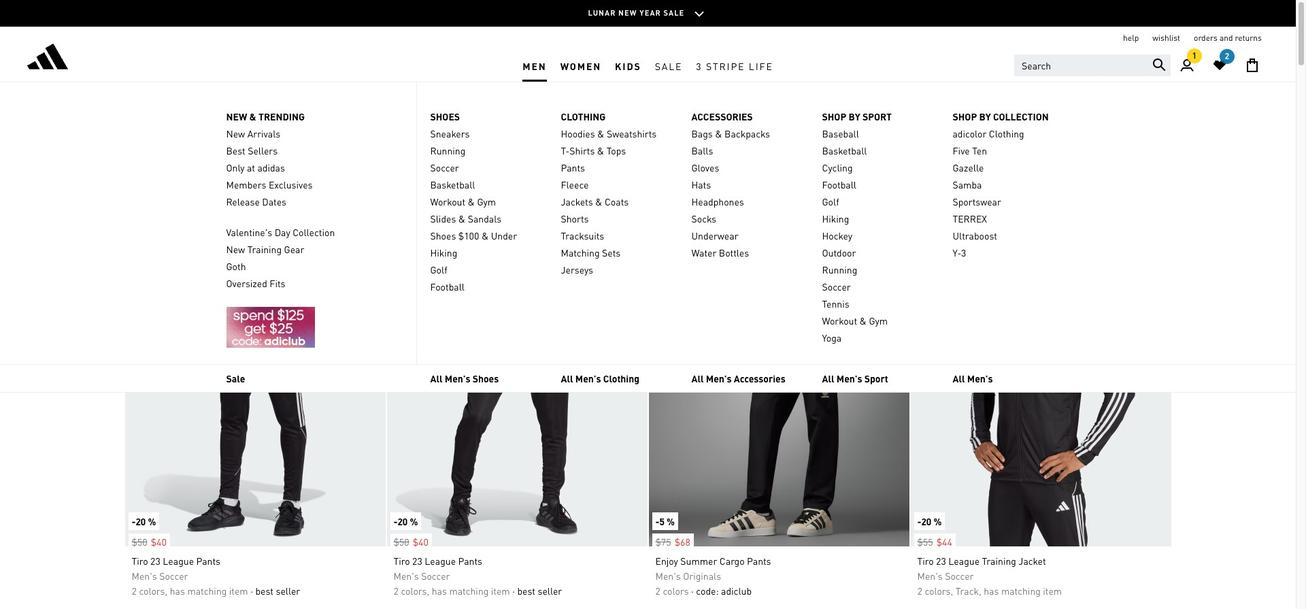 Task type: locate. For each thing, give the bounding box(es) containing it.
and left returns
[[1220, 33, 1234, 43]]

2 20 from the left
[[398, 515, 408, 528]]

0 horizontal spatial clothing
[[256, 113, 296, 127]]

samba link
[[953, 178, 1070, 191]]

1 tiro from the left
[[132, 555, 148, 567]]

with up suits
[[246, 182, 266, 196]]

1 horizontal spatial gym
[[869, 314, 888, 327]]

3 % from the left
[[667, 515, 675, 528]]

2 horizontal spatial 23
[[937, 555, 947, 567]]

1 horizontal spatial hiking
[[823, 212, 850, 225]]

1 $50 from the left
[[132, 536, 147, 548]]

yoga link
[[823, 331, 940, 344]]

1 vertical spatial workout & gym link
[[823, 314, 940, 327]]

list
[[124, 237, 486, 271]]

1 horizontal spatial adiclub
[[791, 148, 871, 183]]

1 vertical spatial jackets
[[390, 248, 423, 260]]

1 vertical spatial hoodies & sweatshirts link
[[205, 246, 304, 261]]

pants inside enjoy summer cargo pants men's originals 2 colors · code: adiclub
[[747, 555, 772, 567]]

1 seller from the left
[[276, 585, 300, 597]]

shop up adicolor
[[953, 110, 978, 123]]

sweatshirts inside list
[[252, 248, 304, 260]]

0 vertical spatial basketball
[[823, 144, 867, 157]]

$50 $40
[[132, 536, 167, 548], [394, 536, 429, 548]]

new up best
[[226, 127, 245, 140]]

league inside tiro 23 league training jacket men's soccer 2 colors, track, has matching item
[[949, 555, 980, 567]]

all for all men's accessories
[[692, 373, 704, 385]]

coats
[[605, 195, 629, 208]]

shop for shop by sport baseball basketball cycling football golf hiking hockey outdoor running soccer tennis workout & gym yoga
[[823, 110, 847, 123]]

training down the valentine's at the top of page
[[248, 243, 282, 255]]

0 vertical spatial soccer link
[[431, 161, 548, 174]]

2
[[1226, 51, 1230, 61], [132, 585, 137, 597], [394, 585, 399, 597], [656, 585, 661, 597], [918, 585, 923, 597]]

1 new from the top
[[226, 127, 245, 140]]

1 horizontal spatial 3
[[962, 246, 967, 259]]

hiking link up 'hockey' 'link'
[[823, 212, 940, 225]]

basketball link
[[823, 144, 940, 157], [431, 178, 548, 191]]

3 league from the left
[[949, 555, 980, 567]]

men's soccer black tiro 23 league pants image
[[125, 286, 386, 547], [387, 286, 648, 547]]

football link down shoes $100 & under link
[[431, 280, 548, 293]]

workout down tennis
[[823, 314, 858, 327]]

1 horizontal spatial by
[[980, 110, 991, 123]]

when
[[566, 197, 592, 211]]

0 vertical spatial running
[[431, 144, 466, 157]]

new
[[619, 8, 638, 18], [226, 110, 247, 123]]

enjoy summer cargo pants men's originals 2 colors · code: adiclub
[[656, 555, 772, 597]]

1 colors, from the left
[[139, 585, 168, 597]]

0 horizontal spatial new
[[226, 110, 247, 123]]

0 vertical spatial basketball link
[[823, 144, 940, 157]]

men's originals black enjoy summer cargo pants image
[[649, 286, 910, 547]]

$25 down track
[[237, 212, 255, 226]]

0 vertical spatial football
[[823, 178, 857, 191]]

football link
[[823, 178, 940, 191], [431, 280, 548, 293]]

1 shop from the left
[[823, 110, 847, 123]]

basketball down baseball
[[823, 144, 867, 157]]

- for the men's originals black enjoy summer cargo pants image
[[656, 515, 660, 528]]

1 horizontal spatial best
[[518, 585, 536, 597]]

20 for 1st men's soccer black tiro 23 league pants image from left
[[136, 515, 146, 528]]

2 shop from the left
[[953, 110, 978, 123]]

workout inside shoes sneakers running soccer basketball workout & gym slides & sandals shoes $100 & under hiking golf football
[[431, 195, 466, 208]]

& inside accessories bags & backpacks balls gloves hats headphones socks underwear water bottles
[[716, 127, 723, 140]]

1 horizontal spatial tracksuits link
[[561, 229, 678, 242]]

& down the valentine's at the top of page
[[243, 248, 250, 260]]

football inside 'shop by sport baseball basketball cycling football golf hiking hockey outdoor running soccer tennis workout & gym yoga'
[[823, 178, 857, 191]]

orders up apply.
[[488, 197, 520, 211]]

save up "last."
[[428, 197, 450, 211]]

training left jacket
[[983, 555, 1017, 567]]

2 all from the left
[[561, 373, 573, 385]]

shop inside 'shop by collection adicolor clothing five ten gazelle samba sportswear terrex ultraboost y-3'
[[953, 110, 978, 123]]

0 horizontal spatial has
[[170, 585, 185, 597]]

seller for 1st men's soccer black tiro 23 league pants image from left
[[276, 585, 300, 597]]

0 horizontal spatial item
[[229, 585, 248, 597]]

2 matching from the left
[[449, 585, 489, 597]]

by for collection
[[980, 110, 991, 123]]

0 vertical spatial adiclub
[[791, 148, 871, 183]]

basketball link up slides & sandals link
[[431, 178, 548, 191]]

headphones
[[692, 195, 745, 208]]

cycling
[[823, 161, 853, 174]]

new inside valentine's day collection new training gear goth oversized fits
[[226, 243, 245, 255]]

running
[[431, 144, 466, 157], [823, 263, 858, 276]]

1 horizontal spatial tiro
[[394, 555, 410, 567]]

colors, inside tiro 23 league training jacket men's soccer 2 colors, track, has matching item
[[925, 585, 954, 597]]

1 vertical spatial adiclub
[[173, 212, 217, 226]]

2 men's soccer black tiro 23 league pants image from the left
[[387, 286, 648, 547]]

running down outdoor
[[823, 263, 858, 276]]

tracksuits inside 'clothing hoodies & sweatshirts t-shirts & tops pants fleece jackets & coats shorts tracksuits matching sets jerseys'
[[561, 229, 605, 242]]

1 horizontal spatial save
[[497, 182, 519, 196]]

golf up hockey
[[823, 195, 840, 208]]

$25 down sneakers
[[447, 148, 483, 183]]

1 tiro 23 league pants men's soccer 2 colors, has matching item · best seller from the left
[[132, 555, 300, 597]]

with down bags
[[669, 148, 718, 183]]

tiro
[[132, 555, 148, 567], [394, 555, 410, 567], [918, 555, 934, 567]]

2 horizontal spatial tiro
[[918, 555, 934, 567]]

0 vertical spatial sale
[[664, 8, 685, 18]]

1 horizontal spatial -20 %
[[394, 515, 418, 528]]

2 best from the left
[[518, 585, 536, 597]]

fleece
[[561, 178, 589, 191]]

league for men's soccer black tiro 23 league training jacket image
[[949, 555, 980, 567]]

enjoy
[[656, 555, 679, 567]]

0 horizontal spatial workout
[[431, 195, 466, 208]]

golf inside 'shop by sport baseball basketball cycling football golf hiking hockey outdoor running soccer tennis workout & gym yoga'
[[823, 195, 840, 208]]

all men's sport link
[[823, 373, 889, 385]]

orders and returns link
[[1195, 33, 1263, 44]]

1 horizontal spatial league
[[425, 555, 456, 567]]

running inside 'shop by sport baseball basketball cycling football golf hiking hockey outdoor running soccer tennis workout & gym yoga'
[[823, 263, 858, 276]]

sweatshirts inside 'clothing hoodies & sweatshirts t-shirts & tops pants fleece jackets & coats shorts tracksuits matching sets jerseys'
[[607, 127, 657, 140]]

running link down outdoor link
[[823, 263, 940, 276]]

1 horizontal spatial the
[[269, 182, 284, 196]]

at right the sale
[[383, 182, 393, 196]]

sale inside main navigation element
[[655, 60, 683, 72]]

0 horizontal spatial men's soccer black tiro 23 league pants image
[[125, 286, 386, 547]]

new & trending link
[[226, 110, 403, 123]]

0 horizontal spatial running link
[[431, 144, 548, 157]]

1 horizontal spatial has
[[432, 585, 447, 597]]

adiclub
[[722, 585, 752, 597]]

3 down "ultraboost"
[[962, 246, 967, 259]]

3 all from the left
[[692, 373, 704, 385]]

% for 2nd men's soccer black tiro 23 league pants image from the left
[[410, 515, 418, 528]]

adiclub down baseball
[[791, 148, 871, 183]]

2 horizontal spatial -20 %
[[918, 515, 942, 528]]

0 horizontal spatial training
[[248, 243, 282, 255]]

3 colors, from the left
[[925, 585, 954, 597]]

men link
[[516, 50, 554, 82]]

jackets inside list
[[390, 248, 423, 260]]

1 vertical spatial golf
[[431, 263, 448, 276]]

matching inside tiro 23 league training jacket men's soccer 2 colors, track, has matching item
[[1002, 585, 1041, 597]]

hoodies & sweatshirts link inside list
[[205, 246, 304, 261]]

1 vertical spatial sweatshirts
[[252, 248, 304, 260]]

stay
[[124, 182, 145, 196]]

1 best from the left
[[256, 585, 274, 597]]

hiking link down shoes $100 & under link
[[431, 246, 548, 259]]

Search field
[[1015, 54, 1171, 76]]

soccer inside shoes sneakers running soccer basketball workout & gym slides & sandals shoes $100 & under hiking golf football
[[431, 161, 459, 174]]

soccer link up the tennis link at the right of page
[[823, 280, 940, 293]]

five
[[953, 144, 970, 157]]

gloves
[[692, 161, 720, 174]]

1 vertical spatial of
[[522, 197, 531, 211]]

sport
[[863, 110, 892, 123]]

hiking inside shoes sneakers running soccer basketball workout & gym slides & sandals shoes $100 & under hiking golf football
[[431, 246, 458, 259]]

socks
[[692, 212, 717, 225]]

1 vertical spatial new
[[226, 243, 245, 255]]

basketball inside 'shop by sport baseball basketball cycling football golf hiking hockey outdoor running soccer tennis workout & gym yoga'
[[823, 144, 867, 157]]

0 horizontal spatial save
[[428, 197, 450, 211]]

orders up 1
[[1195, 33, 1218, 43]]

football link down cycling link
[[823, 178, 940, 191]]

all men's link
[[953, 373, 993, 385]]

1 horizontal spatial tiro 23 league pants men's soccer 2 colors, has matching item · best seller
[[394, 555, 562, 597]]

0 horizontal spatial gym
[[477, 195, 496, 208]]

members exclusives link
[[226, 178, 403, 191]]

by inside 'shop by sport baseball basketball cycling football golf hiking hockey outdoor running soccer tennis workout & gym yoga'
[[849, 110, 861, 123]]

tracksuits up matching
[[561, 229, 605, 242]]

tracksuits link down $100
[[432, 246, 477, 261]]

basketball link down baseball link
[[823, 144, 940, 157]]

- for 1st men's soccer black tiro 23 league pants image from left
[[132, 515, 136, 528]]

running inside shoes sneakers running soccer basketball workout & gym slides & sandals shoes $100 & under hiking golf football
[[431, 144, 466, 157]]

jackets link
[[390, 246, 423, 261]]

1 item from the left
[[229, 585, 248, 597]]

by inside 'shop by collection adicolor clothing five ten gazelle samba sportswear terrex ultraboost y-3'
[[980, 110, 991, 123]]

2 tiro from the left
[[394, 555, 410, 567]]

gazelle link
[[953, 161, 1070, 174]]

3 23 from the left
[[937, 555, 947, 567]]

tops
[[607, 144, 626, 157]]

offer
[[275, 212, 299, 226]]

1 vertical spatial running link
[[823, 263, 940, 276]]

women
[[561, 60, 602, 72]]

jackets down fleece
[[561, 195, 593, 208]]

hiking down slides
[[431, 246, 458, 259]]

3 has from the left
[[984, 585, 999, 597]]

0 horizontal spatial running
[[431, 144, 466, 157]]

football down the cycling
[[823, 178, 857, 191]]

hoodies up shirts
[[561, 127, 595, 140]]

1 your from the left
[[192, 182, 213, 196]]

·
[[251, 585, 253, 597], [513, 585, 515, 597], [692, 585, 694, 597]]

0 vertical spatial $125+
[[602, 148, 663, 183]]

running down sneakers
[[431, 144, 466, 157]]

1 horizontal spatial $50
[[394, 536, 410, 548]]

& right bags
[[716, 127, 723, 140]]

workout up slides
[[431, 195, 466, 208]]

2 $50 from the left
[[394, 536, 410, 548]]

soccer inside tiro 23 league training jacket men's soccer 2 colors, track, has matching item
[[946, 570, 974, 582]]

0 vertical spatial training
[[248, 243, 282, 255]]

tiro 23 league pants men's soccer 2 colors, has matching item · best seller for 2nd men's soccer black tiro 23 league pants image from the left
[[394, 555, 562, 597]]

1 horizontal spatial sweatshirts
[[607, 127, 657, 140]]

golf link down shoes $100 & under link
[[431, 263, 548, 276]]

0 vertical spatial golf link
[[823, 195, 940, 208]]

sweatshirts down 'day'
[[252, 248, 304, 260]]

1 vertical spatial 3
[[962, 246, 967, 259]]

hiking up hockey
[[823, 212, 850, 225]]

1 $40 from the left
[[151, 536, 167, 548]]

running link down sneakers link
[[431, 144, 548, 157]]

new left year
[[619, 8, 638, 18]]

workout inside 'shop by sport baseball basketball cycling football golf hiking hockey outdoor running soccer tennis workout & gym yoga'
[[823, 314, 858, 327]]

tiro 23 league pants men's soccer 2 colors, has matching item · best seller for 1st men's soccer black tiro 23 league pants image from left
[[132, 555, 300, 597]]

item for 2nd men's soccer black tiro 23 league pants image from the left
[[491, 585, 510, 597]]

1 horizontal spatial matching
[[449, 585, 489, 597]]

0 horizontal spatial with
[[246, 182, 266, 196]]

shop up baseball
[[823, 110, 847, 123]]

0 horizontal spatial 23
[[150, 555, 161, 567]]

gazelle
[[953, 161, 984, 174]]

1 horizontal spatial men's soccer black tiro 23 league pants image
[[387, 286, 648, 547]]

men
[[224, 113, 245, 127]]

0 horizontal spatial hoodies & sweatshirts link
[[205, 246, 304, 261]]

2 - from the left
[[394, 515, 398, 528]]

sale right kids link
[[655, 60, 683, 72]]

hoodies down the valentine's at the top of page
[[205, 248, 240, 260]]

oversized
[[226, 277, 267, 289]]

and up offer at the left of page
[[283, 197, 301, 211]]

gloves link
[[692, 161, 809, 174]]

training
[[248, 243, 282, 255], [983, 555, 1017, 567]]

tops
[[150, 197, 171, 211]]

3 - from the left
[[656, 515, 660, 528]]

shop inside 'shop by sport baseball basketball cycling football golf hiking hockey outdoor running soccer tennis workout & gym yoga'
[[823, 110, 847, 123]]

3 · from the left
[[692, 585, 694, 597]]

1 - from the left
[[132, 515, 136, 528]]

2 league from the left
[[425, 555, 456, 567]]

hoodies & sweatshirts link down the valentine's at the top of page
[[205, 246, 304, 261]]

0 horizontal spatial $125+
[[534, 197, 564, 211]]

fits
[[270, 277, 286, 289]]

shoes $100 & under link
[[431, 229, 548, 242]]

0 horizontal spatial adiclub
[[173, 212, 217, 226]]

1 all from the left
[[431, 373, 443, 385]]

the down from
[[124, 212, 140, 226]]

3 tiro from the left
[[918, 555, 934, 567]]

new up goth
[[226, 243, 245, 255]]

1 horizontal spatial golf link
[[823, 195, 940, 208]]

1 horizontal spatial football
[[823, 178, 857, 191]]

1 vertical spatial workout
[[823, 314, 858, 327]]

oversized fits link
[[226, 276, 403, 290]]

your right all
[[551, 182, 572, 196]]

new inside new arrivals best sellers only at adidas members exclusives release dates
[[226, 127, 245, 140]]

2 · from the left
[[513, 585, 515, 597]]

1 vertical spatial soccer link
[[823, 280, 940, 293]]

at inside "stay on top of your game with the men's clothing sale at adidas. stock up and save on all your favorite looks, from tops and tees to track suits and shorts. adiclub members save $25 on orders of $125+ when you use the code* adiclub for $25 off. offer ends 1/30, while supplies last. exclusions apply."
[[383, 182, 393, 196]]

training inside valentine's day collection new training gear goth oversized fits
[[248, 243, 282, 255]]

0 horizontal spatial $40
[[151, 536, 167, 548]]

hoodies inside list
[[205, 248, 240, 260]]

1 horizontal spatial basketball
[[823, 144, 867, 157]]

football down $100
[[431, 280, 465, 293]]

0 vertical spatial golf
[[823, 195, 840, 208]]

and right up
[[477, 182, 495, 196]]

0 vertical spatial save
[[497, 182, 519, 196]]

2 23 from the left
[[413, 555, 423, 567]]

pants inside 'clothing hoodies & sweatshirts t-shirts & tops pants fleece jackets & coats shorts tracksuits matching sets jerseys'
[[561, 161, 585, 174]]

2 horizontal spatial clothing
[[990, 127, 1025, 140]]

1 vertical spatial hiking
[[431, 246, 458, 259]]

valentine's day collection new training gear goth oversized fits
[[226, 226, 335, 289]]

new & trending
[[226, 110, 305, 123]]

1 $50 $40 from the left
[[132, 536, 167, 548]]

1 horizontal spatial hoodies
[[561, 127, 595, 140]]

pants link
[[561, 161, 678, 174]]

1 by from the left
[[849, 110, 861, 123]]

basketball inside shoes sneakers running soccer basketball workout & gym slides & sandals shoes $100 & under hiking golf football
[[431, 178, 475, 191]]

tracksuits down $100
[[432, 248, 477, 260]]

of
[[180, 182, 189, 196], [522, 197, 531, 211]]

workout & gym link
[[431, 195, 548, 208], [823, 314, 940, 327]]

hats
[[692, 178, 711, 191]]

1 vertical spatial orders
[[488, 197, 520, 211]]

golf
[[823, 195, 840, 208], [431, 263, 448, 276]]

kids
[[615, 60, 642, 72]]

2 % from the left
[[410, 515, 418, 528]]

backpacks
[[725, 127, 771, 140]]

save up apply.
[[497, 182, 519, 196]]

0 vertical spatial orders
[[1195, 33, 1218, 43]]

$25
[[447, 148, 483, 183], [453, 197, 471, 211], [237, 212, 255, 226]]

at right only
[[247, 161, 255, 174]]

clothing
[[561, 110, 606, 123]]

4 all from the left
[[823, 373, 835, 385]]

and down top
[[173, 197, 191, 211]]

0 vertical spatial hiking
[[823, 212, 850, 225]]

2 new from the top
[[226, 243, 245, 255]]

ultraboost
[[953, 229, 998, 242]]

sellers
[[248, 144, 278, 157]]

1 20 from the left
[[136, 515, 146, 528]]

lunar
[[589, 8, 616, 18]]

men's inside enjoy summer cargo pants men's originals 2 colors · code: adiclub
[[656, 570, 681, 582]]

has inside tiro 23 league training jacket men's soccer 2 colors, track, has matching item
[[984, 585, 999, 597]]

kids link
[[609, 50, 648, 82]]

shoes sneakers running soccer basketball workout & gym slides & sandals shoes $100 & under hiking golf football
[[431, 110, 517, 293]]

by up adicolor
[[980, 110, 991, 123]]

on left all
[[522, 182, 534, 196]]

tracksuits link down shorts link
[[561, 229, 678, 242]]

0 horizontal spatial seller
[[276, 585, 300, 597]]

workout & gym link up slides & sandals link
[[431, 195, 548, 208]]

3 item from the left
[[1044, 585, 1063, 597]]

hoodies & sweatshirts link down clothing link
[[561, 127, 678, 140]]

2 $40 from the left
[[413, 536, 429, 548]]

members
[[379, 197, 426, 211]]

jackets down supplies
[[390, 248, 423, 260]]

$40 for 2nd men's soccer black tiro 23 league pants image from the left
[[413, 536, 429, 548]]

1 % from the left
[[148, 515, 156, 528]]

2 by from the left
[[980, 110, 991, 123]]

your up the tees
[[192, 182, 213, 196]]

gym down the tennis link at the right of page
[[869, 314, 888, 327]]

0 vertical spatial jackets
[[561, 195, 593, 208]]

best sellers link
[[226, 144, 403, 157]]

1 horizontal spatial shop
[[953, 110, 978, 123]]

4 % from the left
[[934, 515, 942, 528]]

hiking
[[823, 212, 850, 225], [431, 246, 458, 259]]

matching
[[187, 585, 227, 597], [449, 585, 489, 597], [1002, 585, 1041, 597]]

23
[[150, 555, 161, 567], [413, 555, 423, 567], [937, 555, 947, 567]]

adiclub down the tees
[[173, 212, 217, 226]]

& right men
[[250, 110, 256, 123]]

20 for men's soccer black tiro 23 league training jacket image
[[922, 515, 932, 528]]

adidas
[[258, 161, 285, 174]]

t-shirts & tops link
[[561, 144, 678, 157]]

tiro inside tiro 23 league training jacket men's soccer 2 colors, track, has matching item
[[918, 555, 934, 567]]

1 vertical spatial shoes
[[473, 373, 499, 385]]

main navigation element
[[0, 50, 1297, 393]]

1 horizontal spatial of
[[522, 197, 531, 211]]

3 -20 % from the left
[[918, 515, 942, 528]]

2 $50 $40 from the left
[[394, 536, 429, 548]]

adicolor clothing link
[[953, 127, 1070, 140]]

pants for 1st men's soccer black tiro 23 league pants image from left
[[196, 555, 221, 567]]

shop
[[823, 110, 847, 123], [953, 110, 978, 123]]

0 vertical spatial the
[[269, 182, 284, 196]]

adidas.
[[395, 182, 430, 196]]

1 horizontal spatial hoodies & sweatshirts link
[[561, 127, 678, 140]]

of right top
[[180, 182, 189, 196]]

$50 $40 for 1st men's soccer black tiro 23 league pants image from left
[[132, 536, 167, 548]]

0 horizontal spatial members
[[226, 178, 266, 191]]

2 item from the left
[[491, 585, 510, 597]]

$50 for 2nd men's soccer black tiro 23 league pants image from the left
[[394, 536, 410, 548]]

1 vertical spatial tracksuits link
[[432, 246, 477, 261]]

balls link
[[692, 144, 809, 157]]

5 all from the left
[[953, 373, 966, 385]]

0 vertical spatial football link
[[823, 178, 940, 191]]

0 horizontal spatial best
[[256, 585, 274, 597]]

code:
[[697, 585, 719, 597]]

1 vertical spatial gym
[[869, 314, 888, 327]]

men's
[[287, 182, 317, 196]]

exclusives
[[269, 178, 313, 191]]

& right $100
[[482, 229, 489, 242]]

item inside tiro 23 league training jacket men's soccer 2 colors, track, has matching item
[[1044, 585, 1063, 597]]

2 horizontal spatial has
[[984, 585, 999, 597]]

golf down "last."
[[431, 263, 448, 276]]

the up suits
[[269, 182, 284, 196]]

hats link
[[692, 178, 809, 191]]

1 vertical spatial training
[[983, 555, 1017, 567]]

on down sneakers link
[[489, 148, 515, 183]]

golf link up 'hockey' 'link'
[[823, 195, 940, 208]]

3 left the stripe on the top right of page
[[697, 60, 703, 72]]

running link
[[431, 144, 548, 157], [823, 263, 940, 276]]

soccer link up up
[[431, 161, 548, 174]]

gym up sandals
[[477, 195, 496, 208]]

1 link
[[1171, 49, 1204, 82]]

suits
[[257, 197, 280, 211]]

4 - from the left
[[918, 515, 922, 528]]

1 vertical spatial golf link
[[431, 263, 548, 276]]

apply.
[[504, 212, 531, 226]]

sweatshirts down clothing link
[[607, 127, 657, 140]]

1 league from the left
[[163, 555, 194, 567]]

1 horizontal spatial running link
[[823, 263, 940, 276]]

by up baseball
[[849, 110, 861, 123]]

3 matching from the left
[[1002, 585, 1041, 597]]

1 vertical spatial running
[[823, 263, 858, 276]]

accessories bags & backpacks balls gloves hats headphones socks underwear water bottles
[[692, 110, 771, 259]]

basketball up slides
[[431, 178, 475, 191]]

2 your from the left
[[551, 182, 572, 196]]

1 horizontal spatial training
[[983, 555, 1017, 567]]

of up apply.
[[522, 197, 531, 211]]

0 vertical spatial hiking link
[[823, 212, 940, 225]]

$125+
[[602, 148, 663, 183], [534, 197, 564, 211]]

1 matching from the left
[[187, 585, 227, 597]]

3 20 from the left
[[922, 515, 932, 528]]

$25 down up
[[453, 197, 471, 211]]

2 seller from the left
[[538, 585, 562, 597]]

& down the tennis link at the right of page
[[860, 314, 867, 327]]

sale right year
[[664, 8, 685, 18]]

2 tiro 23 league pants men's soccer 2 colors, has matching item · best seller from the left
[[394, 555, 562, 597]]

workout & gym link down the tennis link at the right of page
[[823, 314, 940, 327]]

new up best
[[226, 110, 247, 123]]

0 horizontal spatial matching
[[187, 585, 227, 597]]



Task type: vqa. For each thing, say whether or not it's contained in the screenshot.
details in the button
no



Task type: describe. For each thing, give the bounding box(es) containing it.
stay on top of your game with the men's clothing sale at adidas. stock up and save on all your favorite looks, from tops and tees to track suits and shorts. adiclub members save $25 on orders of $125+ when you use the code* adiclub for $25 off. offer ends 1/30, while supplies last. exclusions apply.
[[124, 182, 643, 226]]

all
[[536, 182, 549, 196]]

women link
[[554, 50, 609, 82]]

samba
[[953, 178, 982, 191]]

slides
[[431, 212, 456, 225]]

basketball for soccer
[[431, 178, 475, 191]]

all for all men's sport
[[823, 373, 835, 385]]

sale link
[[648, 50, 690, 82]]

bottles
[[719, 246, 750, 259]]

stripe
[[707, 60, 746, 72]]

trending
[[259, 110, 305, 123]]

best
[[226, 144, 246, 157]]

ends
[[302, 212, 325, 226]]

23 inside tiro 23 league training jacket men's soccer 2 colors, track, has matching item
[[937, 555, 947, 567]]

jackets inside 'clothing hoodies & sweatshirts t-shirts & tops pants fleece jackets & coats shorts tracksuits matching sets jerseys'
[[561, 195, 593, 208]]

$125+ inside "stay on top of your game with the men's clothing sale at adidas. stock up and save on all your favorite looks, from tops and tees to track suits and shorts. adiclub members save $25 on orders of $125+ when you use the code* adiclub for $25 off. offer ends 1/30, while supplies last. exclusions apply."
[[534, 197, 564, 211]]

underwear link
[[692, 229, 809, 242]]

0 vertical spatial of
[[180, 182, 189, 196]]

clothing:
[[190, 148, 289, 183]]

underwear
[[692, 229, 739, 242]]

1 horizontal spatial $125+
[[602, 148, 663, 183]]

3 inside 'shop by collection adicolor clothing five ten gazelle samba sportswear terrex ultraboost y-3'
[[962, 246, 967, 259]]

tracksuits link inside list
[[432, 246, 477, 261]]

under
[[491, 229, 517, 242]]

& inside list
[[243, 248, 250, 260]]

men's soccer black tiro 23 league training jacket image
[[911, 286, 1172, 547]]

1 horizontal spatial football link
[[823, 178, 940, 191]]

0 horizontal spatial the
[[124, 212, 140, 226]]

$40 for 1st men's soccer black tiro 23 league pants image from left
[[151, 536, 167, 548]]

baseball link
[[823, 127, 940, 140]]

1 has from the left
[[170, 585, 185, 597]]

1 horizontal spatial soccer link
[[823, 280, 940, 293]]

arrivals
[[248, 127, 281, 140]]

gym inside 'shop by sport baseball basketball cycling football golf hiking hockey outdoor running soccer tennis workout & gym yoga'
[[869, 314, 888, 327]]

all men's clothing
[[561, 373, 640, 385]]

y-3 link
[[953, 246, 1070, 259]]

sneakers
[[431, 127, 470, 140]]

with inside "stay on top of your game with the men's clothing sale at adidas. stock up and save on all your favorite looks, from tops and tees to track suits and shorts. adiclub members save $25 on orders of $125+ when you use the code* adiclub for $25 off. offer ends 1/30, while supplies last. exclusions apply."
[[246, 182, 266, 196]]

1 horizontal spatial clothing
[[604, 373, 640, 385]]

shop for shop by collection adicolor clothing five ten gazelle samba sportswear terrex ultraboost y-3
[[953, 110, 978, 123]]

shoes
[[431, 110, 460, 123]]

0 vertical spatial new
[[619, 8, 638, 18]]

% for men's soccer black tiro 23 league training jacket image
[[934, 515, 942, 528]]

shop by sport baseball basketball cycling football golf hiking hockey outdoor running soccer tennis workout & gym yoga
[[823, 110, 892, 344]]

basketball for cycling
[[823, 144, 867, 157]]

seller for 2nd men's soccer black tiro 23 league pants image from the left
[[538, 585, 562, 597]]

life
[[749, 60, 774, 72]]

soccer inside 'shop by sport baseball basketball cycling football golf hiking hockey outdoor running soccer tennis workout & gym yoga'
[[823, 280, 851, 293]]

clothing link
[[255, 112, 297, 129]]

- for men's soccer black tiro 23 league training jacket image
[[918, 515, 922, 528]]

lunar new year sale
[[589, 8, 685, 18]]

3 stripe life
[[697, 60, 774, 72]]

up
[[462, 182, 474, 196]]

day
[[275, 226, 290, 238]]

on left top
[[147, 182, 159, 196]]

2 link
[[1204, 49, 1237, 82]]

summer
[[681, 555, 718, 567]]

clothing hoodies & sweatshirts t-shirts & tops pants fleece jackets & coats shorts tracksuits matching sets jerseys
[[561, 110, 657, 276]]

men link
[[224, 112, 246, 129]]

& down clothing
[[598, 127, 605, 140]]

at inside new arrivals best sellers only at adidas members exclusives release dates
[[247, 161, 255, 174]]

bags & backpacks link
[[692, 127, 809, 140]]

pants for the men's originals black enjoy summer cargo pants image
[[747, 555, 772, 567]]

20 for 2nd men's soccer black tiro 23 league pants image from the left
[[398, 515, 408, 528]]

$50 for 1st men's soccer black tiro 23 league pants image from left
[[132, 536, 147, 548]]

5
[[660, 515, 665, 528]]

hiking inside 'shop by sport baseball basketball cycling football golf hiking hockey outdoor running soccer tennis workout & gym yoga'
[[823, 212, 850, 225]]

by for sport
[[849, 110, 861, 123]]

$100
[[459, 229, 479, 242]]

0 vertical spatial 3
[[697, 60, 703, 72]]

all men's clothing link
[[561, 373, 640, 385]]

0 vertical spatial running link
[[431, 144, 548, 157]]

originals
[[684, 570, 722, 582]]

tiro 23 league training jacket men's soccer 2 colors, track, has matching item
[[918, 555, 1063, 597]]

stock
[[433, 182, 459, 196]]

2 vertical spatial $25
[[237, 212, 255, 226]]

wishlist
[[1153, 33, 1181, 43]]

1 vertical spatial tracksuits
[[432, 248, 477, 260]]

all men's shoes link
[[431, 373, 499, 385]]

0 horizontal spatial basketball link
[[431, 178, 548, 191]]

1 horizontal spatial basketball link
[[823, 144, 940, 157]]

$50 $40 for 2nd men's soccer black tiro 23 league pants image from the left
[[394, 536, 429, 548]]

sale
[[226, 373, 245, 385]]

0 horizontal spatial football link
[[431, 280, 548, 293]]

matching sets link
[[561, 246, 678, 259]]

1 horizontal spatial workout & gym link
[[823, 314, 940, 327]]

$75
[[656, 536, 672, 548]]

jackets & coats link
[[561, 195, 678, 208]]

% for the men's originals black enjoy summer cargo pants image
[[667, 515, 675, 528]]

3 stripe life link
[[690, 50, 781, 82]]

- for 2nd men's soccer black tiro 23 league pants image from the left
[[394, 515, 398, 528]]

% for 1st men's soccer black tiro 23 league pants image from left
[[148, 515, 156, 528]]

2 -20 % from the left
[[394, 515, 418, 528]]

0 horizontal spatial golf link
[[431, 263, 548, 276]]

headphones link
[[692, 195, 809, 208]]

1 · from the left
[[251, 585, 253, 597]]

collection
[[293, 226, 335, 238]]

1 horizontal spatial hiking link
[[823, 212, 940, 225]]

use
[[614, 197, 632, 211]]

socks link
[[692, 212, 809, 225]]

all for all men's clothing
[[561, 373, 573, 385]]

hoodies inside 'clothing hoodies & sweatshirts t-shirts & tops pants fleece jackets & coats shorts tracksuits matching sets jerseys'
[[561, 127, 595, 140]]

all for all men's
[[953, 373, 966, 385]]

adicolor
[[953, 127, 987, 140]]

2 inside tiro 23 league training jacket men's soccer 2 colors, track, has matching item
[[918, 585, 923, 597]]

orders
[[521, 148, 596, 183]]

goth
[[226, 260, 246, 272]]

to
[[217, 197, 226, 211]]

men's clothing: members save $25 on orders $125+ with code* adiclub
[[124, 148, 871, 183]]

1 23 from the left
[[150, 555, 161, 567]]

you
[[595, 197, 612, 211]]

league for 1st men's soccer black tiro 23 league pants image from left
[[163, 555, 194, 567]]

1 horizontal spatial shoes
[[473, 373, 499, 385]]

& left coats
[[596, 195, 603, 208]]

training inside tiro 23 league training jacket men's soccer 2 colors, track, has matching item
[[983, 555, 1017, 567]]

gear
[[284, 243, 304, 255]]

terrex
[[953, 212, 988, 225]]

$68
[[675, 536, 691, 548]]

1 men's soccer black tiro 23 league pants image from the left
[[125, 286, 386, 547]]

tiro for 2nd men's soccer black tiro 23 league pants image from the left
[[394, 555, 410, 567]]

all men's accessories
[[692, 373, 786, 385]]

football inside shoes sneakers running soccer basketball workout & gym slides & sandals shoes $100 & under hiking golf football
[[431, 280, 465, 293]]

· inside enjoy summer cargo pants men's originals 2 colors · code: adiclub
[[692, 585, 694, 597]]

tiro for men's soccer black tiro 23 league training jacket image
[[918, 555, 934, 567]]

outdoor
[[823, 246, 857, 259]]

track,
[[956, 585, 982, 597]]

1 -20 % from the left
[[132, 515, 156, 528]]

2 has from the left
[[432, 585, 447, 597]]

gym inside shoes sneakers running soccer basketball workout & gym slides & sandals shoes $100 & under hiking golf football
[[477, 195, 496, 208]]

0 vertical spatial workout & gym link
[[431, 195, 548, 208]]

shoes link
[[431, 110, 548, 123]]

2 inside enjoy summer cargo pants men's originals 2 colors · code: adiclub
[[656, 585, 661, 597]]

1 horizontal spatial members
[[295, 148, 388, 183]]

jacket
[[1019, 555, 1047, 567]]

league for 2nd men's soccer black tiro 23 league pants image from the left
[[425, 555, 456, 567]]

hockey link
[[823, 229, 940, 242]]

tiro for 1st men's soccer black tiro 23 league pants image from left
[[132, 555, 148, 567]]

tees
[[194, 197, 214, 211]]

shoes inside shoes sneakers running soccer basketball workout & gym slides & sandals shoes $100 & under hiking golf football
[[431, 229, 456, 242]]

list containing hoodies & sweatshirts
[[124, 237, 486, 271]]

matching
[[561, 246, 600, 259]]

wishlist link
[[1153, 33, 1181, 44]]

& inside 'shop by sport baseball basketball cycling football golf hiking hockey outdoor running soccer tennis workout & gym yoga'
[[860, 314, 867, 327]]

golf inside shoes sneakers running soccer basketball workout & gym slides & sandals shoes $100 & under hiking golf football
[[431, 263, 448, 276]]

1 vertical spatial $25
[[453, 197, 471, 211]]

0 vertical spatial $25
[[447, 148, 483, 183]]

0 horizontal spatial soccer link
[[431, 161, 548, 174]]

help
[[1124, 33, 1140, 43]]

yoga
[[823, 331, 842, 344]]

item for 1st men's soccer black tiro 23 league pants image from left
[[229, 585, 248, 597]]

2 colors, from the left
[[401, 585, 430, 597]]

clothing link
[[561, 110, 678, 123]]

orders inside "stay on top of your game with the men's clothing sale at adidas. stock up and save on all your favorite looks, from tops and tees to track suits and shorts. adiclub members save $25 on orders of $125+ when you use the code* adiclub for $25 off. offer ends 1/30, while supplies last. exclusions apply."
[[488, 197, 520, 211]]

all men's accessories link
[[692, 373, 786, 385]]

ultraboost link
[[953, 229, 1070, 242]]

on up exclusions
[[473, 197, 485, 211]]

members inside new arrivals best sellers only at adidas members exclusives release dates
[[226, 178, 266, 191]]

shorts link
[[561, 212, 678, 225]]

& up exclusions
[[468, 195, 475, 208]]

0 horizontal spatial hiking link
[[431, 246, 548, 259]]

clothing
[[319, 182, 358, 196]]

pants for 2nd men's soccer black tiro 23 league pants image from the left
[[458, 555, 483, 567]]

1 horizontal spatial with
[[669, 148, 718, 183]]

-5 %
[[656, 515, 675, 528]]

men's inside tiro 23 league training jacket men's soccer 2 colors, track, has matching item
[[918, 570, 943, 582]]

& up $100
[[459, 212, 466, 225]]

new inside main navigation element
[[226, 110, 247, 123]]

cargo
[[720, 555, 745, 567]]

0 vertical spatial tracksuits link
[[561, 229, 678, 242]]

all men's
[[953, 373, 993, 385]]

adiclub inside "stay on top of your game with the men's clothing sale at adidas. stock up and save on all your favorite looks, from tops and tees to track suits and shorts. adiclub members save $25 on orders of $125+ when you use the code* adiclub for $25 off. offer ends 1/30, while supplies last. exclusions apply."
[[173, 212, 217, 226]]

clothing inside 'shop by collection adicolor clothing five ten gazelle samba sportswear terrex ultraboost y-3'
[[990, 127, 1025, 140]]

adiclub
[[340, 197, 376, 211]]

1 vertical spatial save
[[428, 197, 450, 211]]

help link
[[1124, 33, 1140, 44]]

all for all men's shoes
[[431, 373, 443, 385]]

track
[[229, 197, 254, 211]]

& left tops
[[597, 144, 605, 157]]



